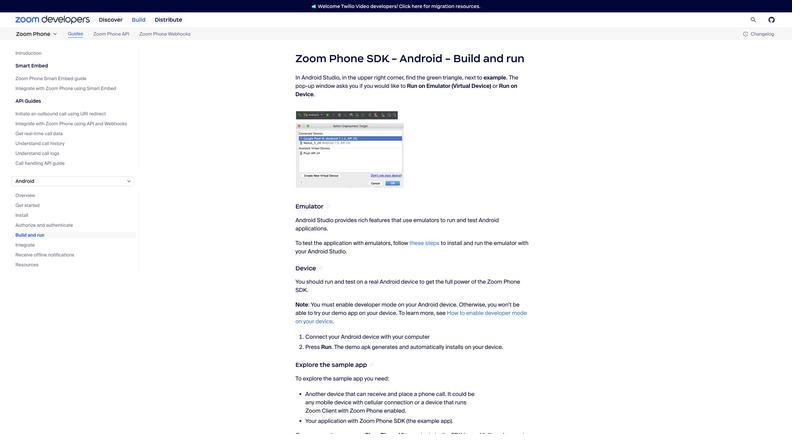 Task type: describe. For each thing, give the bounding box(es) containing it.
connection
[[384, 399, 413, 406]]

how to enable developer mode on your device link
[[295, 310, 527, 325]]

0 vertical spatial example
[[484, 74, 506, 81]]

explore
[[303, 375, 322, 382]]

power
[[454, 278, 470, 286]]

the left full
[[436, 278, 444, 286]]

or inside another device that can receive and place a phone call. it could be any mobile device with cellular connection or a device that runs zoom client with zoom phone enabled. your application with zoom phone sdk (the example app).
[[415, 399, 420, 406]]

uri
[[80, 111, 88, 117]]

integrate with zoom phone using smart embed
[[15, 85, 116, 92]]

run inside to install and run the emulator with your android studio.
[[475, 239, 483, 247]]

try
[[314, 310, 321, 317]]

call.
[[436, 391, 446, 398]]

android inside "connect your android device with your computer press run . the demo apk generates and automatically installs on your device."
[[341, 333, 361, 341]]

understand for understand call history
[[15, 140, 41, 147]]

pop-
[[295, 82, 308, 90]]

another
[[305, 391, 326, 398]]

the right explore in the bottom of the page
[[320, 361, 330, 369]]

data
[[53, 131, 63, 137]]

1 vertical spatial app
[[355, 361, 367, 369]]

rich
[[358, 217, 368, 224]]

to inside you should run and test on a real android device to get the full power of the zoom phone sdk.
[[419, 278, 425, 286]]

client
[[322, 407, 337, 415]]

zoom phone api
[[93, 31, 129, 37]]

device inside you should run and test on a real android device to get the full power of the zoom phone sdk.
[[401, 278, 418, 286]]

notifications
[[48, 252, 74, 258]]

upper
[[358, 74, 373, 81]]

sdk.
[[295, 287, 308, 294]]

redirect
[[89, 111, 106, 117]]

time
[[34, 131, 44, 137]]

able
[[295, 310, 307, 317]]

call left "data"
[[45, 131, 52, 137]]

link 45deg image for explore the sample app
[[369, 361, 375, 369]]

on inside "connect your android device with your computer press run . the demo apk generates and automatically installs on your device."
[[465, 344, 471, 351]]

to install and run the emulator with your android studio.
[[295, 239, 529, 255]]

a inside you should run and test on a real android device to get the full power of the zoom phone sdk.
[[364, 278, 368, 286]]

enable inside : you must enable developer mode on your android device. otherwise, you won't be able to try our demo app on your device. to learn more, see
[[336, 301, 353, 309]]

you left need:
[[364, 375, 373, 382]]

get for get real-time call data
[[15, 131, 23, 137]]

call handling api guide
[[15, 160, 65, 166]]

zoom phone api link
[[93, 31, 129, 38]]

down image
[[53, 32, 57, 36]]

explore the sample app
[[295, 361, 367, 369]]

to inside 'android studio provides rich features that use emulators to run and test android applications.'
[[441, 217, 446, 224]]

must
[[322, 301, 335, 309]]

0 horizontal spatial webhooks
[[104, 121, 127, 127]]

corner,
[[387, 74, 405, 81]]

you inside : you must enable developer mode on your android device. otherwise, you won't be able to try our demo app on your device. to learn more, see
[[488, 301, 497, 309]]

and inside you should run and test on a real android device to get the full power of the zoom phone sdk.
[[335, 278, 344, 286]]

your
[[305, 417, 317, 425]]

history image
[[743, 32, 751, 37]]

on inside run on device
[[511, 82, 517, 90]]

to inside : you must enable developer mode on your android device. otherwise, you won't be able to try our demo app on your device. to learn more, see
[[308, 310, 313, 317]]

provides
[[335, 217, 357, 224]]

changelog
[[751, 31, 774, 37]]

zoom phone smart embed guide
[[15, 75, 86, 82]]

understand call history
[[15, 140, 64, 147]]

automatically
[[410, 344, 444, 351]]

. the pop-up window asks you if you would like to
[[295, 74, 518, 90]]

smart embed
[[15, 63, 48, 69]]

and inside to install and run the emulator with your android studio.
[[464, 239, 473, 247]]

phone
[[419, 391, 435, 398]]

enable inside how to enable developer mode on your device
[[466, 310, 484, 317]]

developer inside how to enable developer mode on your device
[[485, 310, 511, 317]]

0 horizontal spatial emulator
[[295, 203, 324, 210]]

initiate an outbound call using uri redirect
[[15, 111, 106, 117]]

3 integrate from the top
[[15, 242, 35, 248]]

get for get started
[[15, 202, 23, 209]]

2 - from the left
[[445, 52, 451, 65]]

up
[[308, 82, 314, 90]]

using for smart
[[74, 85, 86, 92]]

1 horizontal spatial smart
[[44, 75, 57, 82]]

asks
[[336, 82, 348, 90]]

integrate with zoom phone using api and webhooks
[[15, 121, 127, 127]]

and inside "connect your android device with your computer press run . the demo apk generates and automatically installs on your device."
[[399, 344, 409, 351]]

0 vertical spatial device.
[[439, 301, 458, 309]]

and down redirect
[[95, 121, 103, 127]]

run inside you should run and test on a real android device to get the full power of the zoom phone sdk.
[[325, 278, 333, 286]]

device up mobile
[[327, 391, 344, 398]]

see
[[436, 310, 446, 317]]

1 horizontal spatial or
[[493, 82, 498, 90]]

2 vertical spatial app
[[353, 375, 363, 382]]

build and run
[[15, 232, 44, 238]]

sdk inside another device that can receive and place a phone call. it could be any mobile device with cellular connection or a device that runs zoom client with zoom phone enabled. your application with zoom phone sdk (the example app).
[[394, 417, 405, 425]]

device inside how to enable developer mode on your device
[[316, 318, 332, 325]]

would
[[374, 82, 389, 90]]

resources.
[[456, 3, 480, 9]]

zoom inside you should run and test on a real android device to get the full power of the zoom phone sdk.
[[487, 278, 502, 286]]

press
[[305, 344, 320, 351]]

zoom phone webhooks
[[139, 31, 191, 37]]

be inside : you must enable developer mode on your android device. otherwise, you won't be able to try our demo app on your device. to learn more, see
[[513, 301, 520, 309]]

to for to test the application with emulators, follow these steps
[[295, 239, 302, 247]]

the inside to install and run the emulator with your android studio.
[[484, 239, 493, 247]]

mode inside how to enable developer mode on your device
[[512, 310, 527, 317]]

next
[[465, 74, 476, 81]]

real
[[369, 278, 378, 286]]

1 horizontal spatial guides
[[68, 31, 83, 37]]

0 horizontal spatial sdk
[[367, 52, 389, 65]]

2 horizontal spatial that
[[444, 399, 454, 406]]

android inside you should run and test on a real android device to get the full power of the zoom phone sdk.
[[380, 278, 400, 286]]

resources
[[15, 262, 38, 268]]

and inside another device that can receive and place a phone call. it could be any mobile device with cellular connection or a device that runs zoom client with zoom phone enabled. your application with zoom phone sdk (the example app).
[[388, 391, 397, 398]]

the right find on the right of page
[[417, 74, 425, 81]]

of
[[471, 278, 476, 286]]

to inside : you must enable developer mode on your android device. otherwise, you won't be able to try our demo app on your device. to learn more, see
[[399, 310, 405, 317]]

on inside how to enable developer mode on your device
[[295, 318, 302, 325]]

test inside 'android studio provides rich features that use emulators to run and test android applications.'
[[468, 217, 477, 224]]

to up device)
[[477, 74, 482, 81]]

call left logs
[[42, 150, 49, 157]]

api inside "zoom phone api" link
[[122, 31, 129, 37]]

the down applications.
[[314, 239, 322, 247]]

api guides
[[15, 98, 41, 104]]

github image
[[769, 17, 775, 23]]

1 horizontal spatial embed
[[58, 75, 73, 82]]

to test the application with emulators, follow these steps
[[295, 239, 440, 247]]

zoom developer logo image
[[15, 16, 90, 24]]

initiate
[[15, 111, 30, 117]]

changelog link
[[743, 31, 774, 37]]

1 vertical spatial build
[[15, 232, 27, 238]]

steps
[[425, 239, 440, 247]]

0 horizontal spatial guide
[[53, 160, 65, 166]]

device inside "connect your android device with your computer press run . the demo apk generates and automatically installs on your device."
[[362, 333, 379, 341]]

generates
[[372, 344, 398, 351]]

triangle,
[[443, 74, 463, 81]]

demo inside "connect your android device with your computer press run . the demo apk generates and automatically installs on your device."
[[345, 344, 360, 351]]

demo inside : you must enable developer mode on your android device. otherwise, you won't be able to try our demo app on your device. to learn more, see
[[332, 310, 347, 317]]

the right the of
[[478, 278, 486, 286]]

0 horizontal spatial guides
[[25, 98, 41, 104]]

features
[[369, 217, 390, 224]]

explore
[[295, 361, 318, 369]]

1 vertical spatial test
[[303, 239, 313, 247]]

integrate for integrate with zoom phone using smart embed
[[15, 85, 35, 92]]

offline
[[34, 252, 47, 258]]

install
[[15, 212, 28, 218]]

could
[[452, 391, 467, 398]]

call
[[15, 160, 24, 166]]

using for uri
[[68, 111, 79, 117]]

0 vertical spatial guide
[[74, 75, 86, 82]]

1 vertical spatial sample
[[333, 375, 352, 382]]

2 horizontal spatial a
[[421, 399, 424, 406]]

get real-time call data
[[15, 131, 63, 137]]

these
[[410, 239, 424, 247]]

device down call.
[[426, 399, 442, 406]]

for
[[424, 3, 430, 9]]

using for api
[[74, 121, 86, 127]]

be inside another device that can receive and place a phone call. it could be any mobile device with cellular connection or a device that runs zoom client with zoom phone enabled. your application with zoom phone sdk (the example app).
[[468, 391, 475, 398]]

place
[[399, 391, 413, 398]]

(the
[[406, 417, 416, 425]]

run inside "connect your android device with your computer press run . the demo apk generates and automatically installs on your device."
[[321, 344, 332, 351]]

guides link
[[68, 30, 83, 38]]



Task type: vqa. For each thing, say whether or not it's contained in the screenshot.
'and' in YOU SHOULD RUN AND TEST ON A REAL ANDROID DEVICE TO GET THE FULL POWER OF THE ZOOM PHONE SDK.
yes



Task type: locate. For each thing, give the bounding box(es) containing it.
test
[[468, 217, 477, 224], [303, 239, 313, 247], [346, 278, 355, 286]]

0 vertical spatial enable
[[336, 301, 353, 309]]

and right should
[[335, 278, 344, 286]]

0 vertical spatial understand
[[15, 140, 41, 147]]

enable
[[336, 301, 353, 309], [466, 310, 484, 317]]

understand up handling at top left
[[15, 150, 41, 157]]

0 vertical spatial or
[[493, 82, 498, 90]]

1 vertical spatial that
[[345, 391, 355, 398]]

can
[[357, 391, 366, 398]]

with inside "connect your android device with your computer press run . the demo apk generates and automatically installs on your device."
[[381, 333, 391, 341]]

2 vertical spatial using
[[74, 121, 86, 127]]

guides up an
[[25, 98, 41, 104]]

connect your android device with your computer press run . the demo apk generates and automatically installs on your device.
[[305, 333, 503, 351]]

0 horizontal spatial a
[[364, 278, 368, 286]]

and up device)
[[483, 52, 504, 65]]

and
[[483, 52, 504, 65], [95, 121, 103, 127], [457, 217, 466, 224], [37, 222, 45, 228], [28, 232, 36, 238], [464, 239, 473, 247], [335, 278, 344, 286], [399, 344, 409, 351], [388, 391, 397, 398]]

notification image
[[312, 4, 318, 9], [312, 4, 316, 9]]

to inside . the pop-up window asks you if you would like to
[[401, 82, 406, 90]]

on
[[419, 82, 425, 90], [511, 82, 517, 90], [357, 278, 363, 286], [398, 301, 404, 309], [359, 310, 366, 317], [295, 318, 302, 325], [465, 344, 471, 351]]

2 vertical spatial embed
[[101, 85, 116, 92]]

1 horizontal spatial mode
[[512, 310, 527, 317]]

be right could
[[468, 391, 475, 398]]

. inside "connect your android device with your computer press run . the demo apk generates and automatically installs on your device."
[[332, 344, 333, 351]]

get up install
[[15, 202, 23, 209]]

that left the can
[[345, 391, 355, 398]]

link 45deg image
[[318, 265, 324, 272], [369, 361, 375, 369]]

run on emulator (virtual device) or
[[407, 82, 499, 90]]

. inside . the pop-up window asks you if you would like to
[[506, 74, 508, 81]]

zoom phone
[[16, 31, 50, 37]]

sdk up right
[[367, 52, 389, 65]]

1 horizontal spatial webhooks
[[168, 31, 191, 37]]

on inside you should run and test on a real android device to get the full power of the zoom phone sdk.
[[357, 278, 363, 286]]

link 45deg image
[[326, 203, 331, 210]]

link 45deg image up should
[[318, 265, 324, 272]]

enable right must
[[336, 301, 353, 309]]

mobile
[[316, 399, 333, 406]]

get started
[[15, 202, 40, 209]]

app up the can
[[353, 375, 363, 382]]

0 vertical spatial a
[[364, 278, 368, 286]]

to right like on the top
[[401, 82, 406, 90]]

emulator left link 45deg icon
[[295, 203, 324, 210]]

the right in
[[348, 74, 356, 81]]

1 horizontal spatial that
[[391, 217, 402, 224]]

or right device)
[[493, 82, 498, 90]]

1 horizontal spatial build
[[453, 52, 481, 65]]

you
[[295, 278, 305, 286], [311, 301, 320, 309]]

to inside to install and run the emulator with your android studio.
[[441, 239, 446, 247]]

using down uri
[[74, 121, 86, 127]]

0 vertical spatial mode
[[382, 301, 397, 309]]

using up integrate with zoom phone using api and webhooks
[[68, 111, 79, 117]]

and up connection
[[388, 391, 397, 398]]

0 horizontal spatial build
[[15, 232, 27, 238]]

real-
[[24, 131, 34, 137]]

understand down real-
[[15, 140, 41, 147]]

to for to explore the sample app you need:
[[295, 375, 302, 382]]

to left the learn
[[399, 310, 405, 317]]

1 vertical spatial a
[[414, 391, 417, 398]]

device left "get"
[[401, 278, 418, 286]]

example
[[484, 74, 506, 81], [417, 417, 439, 425]]

or
[[493, 82, 498, 90], [415, 399, 420, 406]]

call down the get real-time call data on the top left of page
[[42, 140, 49, 147]]

0 horizontal spatial smart
[[15, 63, 30, 69]]

0 vertical spatial you
[[295, 278, 305, 286]]

to left try
[[308, 310, 313, 317]]

the left emulator
[[484, 239, 493, 247]]

guide
[[74, 75, 86, 82], [53, 160, 65, 166]]

2 integrate from the top
[[15, 121, 35, 127]]

the inside "connect your android device with your computer press run . the demo apk generates and automatically installs on your device."
[[334, 344, 344, 351]]

1 vertical spatial webhooks
[[104, 121, 127, 127]]

call up integrate with zoom phone using api and webhooks
[[59, 111, 66, 117]]

0 horizontal spatial example
[[417, 417, 439, 425]]

run down find on the right of page
[[407, 82, 417, 90]]

our
[[322, 310, 330, 317]]

0 vertical spatial test
[[468, 217, 477, 224]]

2 horizontal spatial embed
[[101, 85, 116, 92]]

1 horizontal spatial guide
[[74, 75, 86, 82]]

find
[[406, 74, 416, 81]]

-
[[391, 52, 397, 65], [445, 52, 451, 65]]

2 vertical spatial smart
[[87, 85, 100, 92]]

1 vertical spatial to
[[399, 310, 405, 317]]

with inside to install and run the emulator with your android studio.
[[518, 239, 529, 247]]

run right device)
[[499, 82, 509, 90]]

and up build and run
[[37, 222, 45, 228]]

1 vertical spatial demo
[[345, 344, 360, 351]]

1 vertical spatial sdk
[[394, 417, 405, 425]]

1 horizontal spatial enable
[[466, 310, 484, 317]]

you inside : you must enable developer mode on your android device. otherwise, you won't be able to try our demo app on your device. to learn more, see
[[311, 301, 320, 309]]

and inside 'android studio provides rich features that use emulators to run and test android applications.'
[[457, 217, 466, 224]]

2 get from the top
[[15, 202, 23, 209]]

device down pop-
[[295, 91, 314, 98]]

you inside you should run and test on a real android device to get the full power of the zoom phone sdk.
[[295, 278, 305, 286]]

device
[[295, 91, 314, 98], [295, 265, 316, 272]]

your inside how to enable developer mode on your device
[[303, 318, 314, 325]]

webhooks inside 'zoom phone webhooks' link
[[168, 31, 191, 37]]

developer down won't
[[485, 310, 511, 317]]

0 vertical spatial get
[[15, 131, 23, 137]]

emulators
[[413, 217, 439, 224]]

example up device)
[[484, 74, 506, 81]]

1 vertical spatial smart
[[44, 75, 57, 82]]

0 vertical spatial be
[[513, 301, 520, 309]]

0 horizontal spatial the
[[334, 344, 344, 351]]

to left "get"
[[419, 278, 425, 286]]

2 understand from the top
[[15, 150, 41, 157]]

build down the "authorize"
[[15, 232, 27, 238]]

1 horizontal spatial developer
[[485, 310, 511, 317]]

with
[[36, 85, 45, 92], [36, 121, 45, 127], [353, 239, 364, 247], [518, 239, 529, 247], [381, 333, 391, 341], [353, 399, 363, 406], [338, 407, 348, 415], [348, 417, 358, 425]]

applications.
[[295, 225, 328, 232]]

application
[[324, 239, 352, 247], [318, 417, 346, 425]]

started
[[24, 202, 40, 209]]

2 menu from the top
[[12, 192, 139, 272]]

using up uri
[[74, 85, 86, 92]]

studio
[[317, 217, 334, 224]]

authorize
[[15, 222, 36, 228]]

device up should
[[295, 265, 316, 272]]

device up "apk"
[[362, 333, 379, 341]]

that down it
[[444, 399, 454, 406]]

search image
[[751, 17, 756, 23], [751, 17, 756, 23]]

you left won't
[[488, 301, 497, 309]]

learn
[[406, 310, 419, 317]]

a
[[364, 278, 368, 286], [414, 391, 417, 398], [421, 399, 424, 406]]

1 understand from the top
[[15, 140, 41, 147]]

2 horizontal spatial smart
[[87, 85, 100, 92]]

history image
[[743, 32, 748, 37]]

any
[[305, 399, 314, 406]]

2 vertical spatial to
[[295, 375, 302, 382]]

phone inside you should run and test on a real android device to get the full power of the zoom phone sdk.
[[504, 278, 520, 286]]

sample down explore the sample app
[[333, 375, 352, 382]]

1 vertical spatial device
[[295, 265, 316, 272]]

0 horizontal spatial developer
[[355, 301, 380, 309]]

the down explore the sample app
[[323, 375, 332, 382]]

2 horizontal spatial run
[[499, 82, 509, 90]]

2 horizontal spatial test
[[468, 217, 477, 224]]

1 vertical spatial integrate
[[15, 121, 35, 127]]

build up next
[[453, 52, 481, 65]]

0 vertical spatial guides
[[68, 31, 83, 37]]

0 horizontal spatial device.
[[379, 310, 397, 317]]

0 vertical spatial integrate
[[15, 85, 35, 92]]

test inside you should run and test on a real android device to get the full power of the zoom phone sdk.
[[346, 278, 355, 286]]

developer inside : you must enable developer mode on your android device. otherwise, you won't be able to try our demo app on your device. to learn more, see
[[355, 301, 380, 309]]

link 45deg image for device
[[318, 265, 324, 272]]

your inside to install and run the emulator with your android studio.
[[295, 248, 306, 255]]

device)
[[472, 82, 491, 90]]

1 device from the top
[[295, 91, 314, 98]]

1 get from the top
[[15, 131, 23, 137]]

example right (the
[[417, 417, 439, 425]]

application up studio.
[[324, 239, 352, 247]]

and down the computer
[[399, 344, 409, 351]]

that inside 'android studio provides rich features that use emulators to run and test android applications.'
[[391, 217, 402, 224]]

and up install
[[457, 217, 466, 224]]

1 vertical spatial emulator
[[295, 203, 324, 210]]

device inside run on device
[[295, 91, 314, 98]]

to
[[295, 239, 302, 247], [399, 310, 405, 317], [295, 375, 302, 382]]

studio.
[[329, 248, 347, 255]]

be right won't
[[513, 301, 520, 309]]

enabled.
[[384, 407, 406, 415]]

emulator
[[427, 82, 450, 90], [295, 203, 324, 210]]

1 horizontal spatial the
[[509, 74, 518, 81]]

welcome twilio video developers! click here for migration resources. link
[[305, 3, 487, 9]]

- up triangle,
[[445, 52, 451, 65]]

smart up redirect
[[87, 85, 100, 92]]

a down phone
[[421, 399, 424, 406]]

sdk down 'enabled.'
[[394, 417, 405, 425]]

0 vertical spatial build
[[453, 52, 481, 65]]

2 vertical spatial a
[[421, 399, 424, 406]]

receive offline notifications
[[15, 252, 74, 258]]

device up client on the left
[[334, 399, 351, 406]]

apk
[[361, 344, 371, 351]]

1 vertical spatial you
[[311, 301, 320, 309]]

receive
[[368, 391, 386, 398]]

android inside : you must enable developer mode on your android device. otherwise, you won't be able to try our demo app on your device. to learn more, see
[[418, 301, 438, 309]]

2 device from the top
[[295, 265, 316, 272]]

to right steps
[[441, 239, 446, 247]]

android inside to install and run the emulator with your android studio.
[[308, 248, 328, 255]]

to
[[477, 74, 482, 81], [401, 82, 406, 90], [441, 217, 446, 224], [441, 239, 446, 247], [419, 278, 425, 286], [308, 310, 313, 317], [460, 310, 465, 317]]

a right place
[[414, 391, 417, 398]]

it
[[448, 391, 451, 398]]

get left real-
[[15, 131, 23, 137]]

2 vertical spatial device.
[[485, 344, 503, 351]]

understand
[[15, 140, 41, 147], [15, 150, 41, 157]]

developers!
[[370, 3, 398, 9]]

smart up integrate with zoom phone using smart embed
[[44, 75, 57, 82]]

to right how
[[460, 310, 465, 317]]

embed up redirect
[[101, 85, 116, 92]]

emulator down 'green'
[[427, 82, 450, 90]]

1 horizontal spatial a
[[414, 391, 417, 398]]

(virtual
[[452, 82, 470, 90]]

embed up integrate with zoom phone using smart embed
[[58, 75, 73, 82]]

0 horizontal spatial you
[[295, 278, 305, 286]]

app right our
[[348, 310, 358, 317]]

menu containing overview
[[12, 192, 139, 272]]

integrate up api guides on the top of the page
[[15, 85, 35, 92]]

follow
[[393, 239, 408, 247]]

app).
[[441, 417, 453, 425]]

1 vertical spatial be
[[468, 391, 475, 398]]

app
[[348, 310, 358, 317], [355, 361, 367, 369], [353, 375, 363, 382]]

0 vertical spatial developer
[[355, 301, 380, 309]]

connect
[[305, 333, 327, 341]]

to right emulators on the right of the page
[[441, 217, 446, 224]]

you right :
[[311, 301, 320, 309]]

click
[[399, 3, 411, 9]]

device.
[[439, 301, 458, 309], [379, 310, 397, 317], [485, 344, 503, 351]]

that left use
[[391, 217, 402, 224]]

0 horizontal spatial -
[[391, 52, 397, 65]]

integrate down 'initiate'
[[15, 121, 35, 127]]

1 horizontal spatial you
[[311, 301, 320, 309]]

these steps link
[[410, 239, 440, 247]]

mode inside : you must enable developer mode on your android device. otherwise, you won't be able to try our demo app on your device. to learn more, see
[[382, 301, 397, 309]]

example inside another device that can receive and place a phone call. it could be any mobile device with cellular connection or a device that runs zoom client with zoom phone enabled. your application with zoom phone sdk (the example app).
[[417, 417, 439, 425]]

full
[[445, 278, 453, 286]]

more,
[[420, 310, 435, 317]]

0 vertical spatial using
[[74, 85, 86, 92]]

handling
[[25, 160, 43, 166]]

in android studio, in the upper right corner, find the green triangle, next to example
[[295, 74, 506, 81]]

application down client on the left
[[318, 417, 346, 425]]

how
[[447, 310, 458, 317]]

1 menu from the top
[[12, 46, 139, 170]]

android studio provides rich features that use emulators to run and test android applications.
[[295, 217, 499, 232]]

1 vertical spatial menu
[[12, 192, 139, 272]]

run for run on emulator (virtual device) or
[[407, 82, 417, 90]]

run on device
[[295, 82, 517, 98]]

run inside 'android studio provides rich features that use emulators to run and test android applications.'
[[447, 217, 455, 224]]

- up corner,
[[391, 52, 397, 65]]

or down phone
[[415, 399, 420, 406]]

authorize and authenticate
[[15, 222, 73, 228]]

1 vertical spatial device.
[[379, 310, 397, 317]]

integrate for integrate with zoom phone using api and webhooks
[[15, 121, 35, 127]]

window
[[316, 82, 335, 90]]

1 horizontal spatial run
[[407, 82, 417, 90]]

authenticate
[[46, 222, 73, 228]]

0 horizontal spatial run
[[321, 344, 332, 351]]

link 45deg image down "apk"
[[369, 361, 375, 369]]

demo left "apk"
[[345, 344, 360, 351]]

guides right 'down' icon
[[68, 31, 83, 37]]

1 horizontal spatial emulator
[[427, 82, 450, 90]]

0 horizontal spatial enable
[[336, 301, 353, 309]]

0 horizontal spatial be
[[468, 391, 475, 398]]

an
[[31, 111, 36, 117]]

here
[[412, 3, 422, 9]]

guide down logs
[[53, 160, 65, 166]]

understand call logs
[[15, 150, 59, 157]]

run inside run on device
[[499, 82, 509, 90]]

app inside : you must enable developer mode on your android device. otherwise, you won't be able to try our demo app on your device. to learn more, see
[[348, 310, 358, 317]]

to down applications.
[[295, 239, 302, 247]]

video
[[356, 3, 369, 9]]

demo right our
[[332, 310, 347, 317]]

get
[[15, 131, 23, 137], [15, 202, 23, 209]]

to inside how to enable developer mode on your device
[[460, 310, 465, 317]]

1 vertical spatial guides
[[25, 98, 41, 104]]

a left real
[[364, 278, 368, 286]]

github image
[[769, 17, 775, 23]]

0 vertical spatial embed
[[31, 63, 48, 69]]

0 vertical spatial to
[[295, 239, 302, 247]]

0 vertical spatial that
[[391, 217, 402, 224]]

1 vertical spatial or
[[415, 399, 420, 406]]

you right if
[[364, 82, 373, 90]]

application inside another device that can receive and place a phone call. it could be any mobile device with cellular connection or a device that runs zoom client with zoom phone enabled. your application with zoom phone sdk (the example app).
[[318, 417, 346, 425]]

and down the "authorize"
[[28, 232, 36, 238]]

0 vertical spatial sample
[[332, 361, 354, 369]]

run for run on device
[[499, 82, 509, 90]]

another device that can receive and place a phone call. it could be any mobile device with cellular connection or a device that runs zoom client with zoom phone enabled. your application with zoom phone sdk (the example app).
[[305, 391, 475, 425]]

be
[[513, 301, 520, 309], [468, 391, 475, 398]]

0 vertical spatial app
[[348, 310, 358, 317]]

0 vertical spatial sdk
[[367, 52, 389, 65]]

the inside . the pop-up window asks you if you would like to
[[509, 74, 518, 81]]

0 vertical spatial menu
[[12, 46, 139, 170]]

0 vertical spatial webhooks
[[168, 31, 191, 37]]

in
[[342, 74, 347, 81]]

2 horizontal spatial device.
[[485, 344, 503, 351]]

if
[[360, 82, 363, 90]]

otherwise,
[[459, 301, 486, 309]]

menu containing introduction
[[12, 46, 139, 170]]

0 vertical spatial emulator
[[427, 82, 450, 90]]

installs
[[446, 344, 464, 351]]

0 horizontal spatial mode
[[382, 301, 397, 309]]

get
[[426, 278, 434, 286]]

0 horizontal spatial test
[[303, 239, 313, 247]]

using
[[74, 85, 86, 92], [68, 111, 79, 117], [74, 121, 86, 127]]

1 integrate from the top
[[15, 85, 35, 92]]

understand for understand call logs
[[15, 150, 41, 157]]

sample up "to explore the sample app you need:"
[[332, 361, 354, 369]]

1 - from the left
[[391, 52, 397, 65]]

developer
[[355, 301, 380, 309], [485, 310, 511, 317]]

integrate
[[15, 85, 35, 92], [15, 121, 35, 127], [15, 242, 35, 248]]

run right "press"
[[321, 344, 332, 351]]

runs
[[455, 399, 466, 406]]

device. inside "connect your android device with your computer press run . the demo apk generates and automatically installs on your device."
[[485, 344, 503, 351]]

integrate up 'receive'
[[15, 242, 35, 248]]

demo
[[332, 310, 347, 317], [345, 344, 360, 351]]

like
[[391, 82, 399, 90]]

embed down introduction
[[31, 63, 48, 69]]

developer down real
[[355, 301, 380, 309]]

0 vertical spatial application
[[324, 239, 352, 247]]

welcome twilio video developers! click here for migration resources.
[[318, 3, 480, 9]]

0 horizontal spatial that
[[345, 391, 355, 398]]

app down "apk"
[[355, 361, 367, 369]]

0 horizontal spatial or
[[415, 399, 420, 406]]

smart down introduction
[[15, 63, 30, 69]]

studio,
[[323, 74, 341, 81]]

0 horizontal spatial embed
[[31, 63, 48, 69]]

you up sdk.
[[295, 278, 305, 286]]

1 vertical spatial mode
[[512, 310, 527, 317]]

should
[[306, 278, 324, 286]]

1 vertical spatial enable
[[466, 310, 484, 317]]

1 vertical spatial using
[[68, 111, 79, 117]]

you left if
[[349, 82, 358, 90]]

1 horizontal spatial test
[[346, 278, 355, 286]]

1 vertical spatial application
[[318, 417, 346, 425]]

2 vertical spatial that
[[444, 399, 454, 406]]

menu
[[12, 46, 139, 170], [12, 192, 139, 272]]

enable down otherwise,
[[466, 310, 484, 317]]

guide up integrate with zoom phone using smart embed
[[74, 75, 86, 82]]

zoom phone webhooks link
[[139, 31, 191, 38]]

2 vertical spatial test
[[346, 278, 355, 286]]

close circle image
[[127, 180, 131, 183], [127, 180, 131, 183]]



